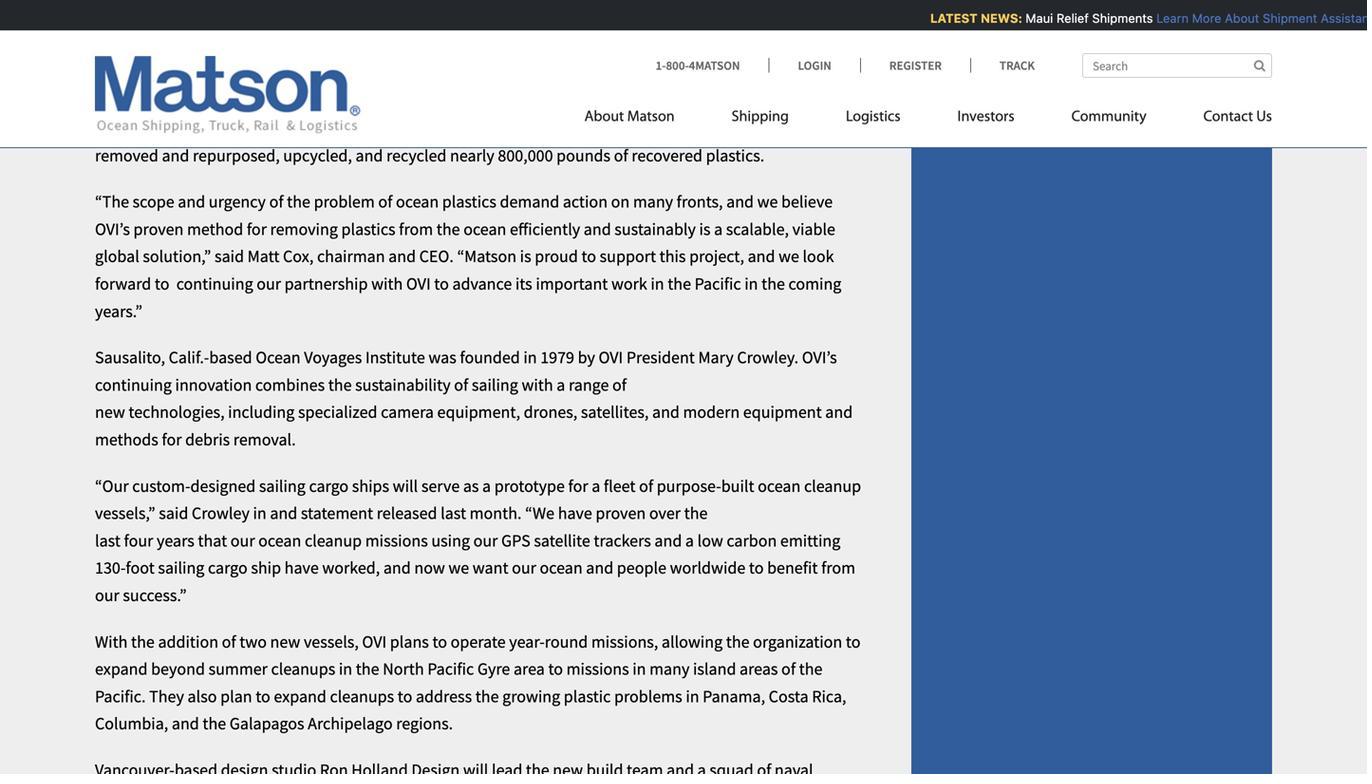 Task type: vqa. For each thing, say whether or not it's contained in the screenshot.
>
no



Task type: describe. For each thing, give the bounding box(es) containing it.
of right the problem
[[378, 191, 393, 212]]

missions,
[[592, 631, 659, 652]]

and inside with the addition of two new vessels, ovi plans to operate year-round missions, allowing the organization to expand beyond summer cleanups in the north pacific gyre area to missions in many island areas of the pacific. they also plan to expand cleanups to address the growing plastic problems in panama, costa rica, columbia, and the galapagos archipelago regions.
[[172, 713, 199, 734]]

gps
[[501, 530, 531, 551]]

cox,
[[283, 246, 314, 267]]

coming
[[789, 273, 842, 294]]

to up important on the left top
[[582, 246, 596, 267]]

by
[[578, 347, 595, 368]]

the down the vessels,
[[356, 658, 379, 680]]

specialized
[[298, 401, 378, 423]]

1 vertical spatial cleanups
[[330, 686, 394, 707]]

the down organization on the bottom right of the page
[[799, 658, 823, 680]]

mary
[[699, 347, 734, 368]]

of up costa
[[782, 658, 796, 680]]

ovi inside "the scope and urgency of the problem of ocean plastics demand action on many fronts, and we believe ovi's proven method for removing plastics from the ocean efficiently and sustainably is a scalable, viable global solution," said matt cox, chairman and ceo. "matson is proud to support this project, and we look forward to  continuing our partnership with ovi to advance its important work in the pacific in the coming years."
[[406, 273, 431, 294]]

ocean
[[256, 347, 301, 368]]

news:
[[975, 11, 1017, 25]]

community link
[[1043, 100, 1175, 139]]

columbia,
[[95, 713, 168, 734]]

track link
[[971, 57, 1035, 73]]

ocean up record
[[247, 90, 290, 111]]

history,
[[112, 117, 165, 139]]

said inside "the scope and urgency of the problem of ocean plastics demand action on many fronts, and we believe ovi's proven method for removing plastics from the ocean efficiently and sustainably is a scalable, viable global solution," said matt cox, chairman and ceo. "matson is proud to support this project, and we look forward to  continuing our partnership with ovi to advance its important work in the pacific in the coming years."
[[215, 246, 244, 267]]

a inside "the scope and urgency of the problem of ocean plastics demand action on many fronts, and we believe ovi's proven method for removing plastics from the ocean efficiently and sustainably is a scalable, viable global solution," said matt cox, chairman and ceo. "matson is proud to support this project, and we look forward to  continuing our partnership with ovi to advance its important work in the pacific in the coming years."
[[714, 218, 723, 240]]

said inside "our custom-designed sailing cargo ships will serve as a prototype for a fleet of purpose-built ocean cleanup vessels," said crowley in and statement released last month. "we have proven over the last four years that our ocean cleanup missions using our gps satellite trackers and a low carbon emitting 130-foot sailing cargo ship have worked, and now we want our ocean and people worldwide to benefit from our success."
[[159, 503, 188, 524]]

ocean up "matson
[[464, 218, 507, 240]]

1-
[[656, 57, 666, 73]]

new inside sausalito, calif.-based ocean voyages institute was founded in 1979 by ovi president mary crowley. ovi's continuing innovation combines the sustainability of sailing with a range of new technologies, including specialized camera equipment, drones, satellites, and modern equipment and methods for debris removal.
[[95, 401, 125, 423]]

0 vertical spatial cargo
[[309, 475, 349, 497]]

custom-
[[132, 475, 190, 497]]

in right work
[[651, 273, 664, 294]]

sea
[[219, 90, 243, 111]]

from inside "our custom-designed sailing cargo ships will serve as a prototype for a fleet of purpose-built ocean cleanup vessels," said crowley in and statement released last month. "we have proven over the last four years that our ocean cleanup missions using our gps satellite trackers and a low carbon emitting 130-foot sailing cargo ship have worked, and now we want our ocean and people worldwide to benefit from our success."
[[822, 557, 856, 579]]

years
[[157, 530, 195, 551]]

to up regions.
[[398, 686, 413, 707]]

in down the vessels,
[[339, 658, 352, 680]]

open
[[720, 90, 756, 111]]

amount
[[309, 117, 365, 139]]

assistanc
[[1315, 11, 1368, 25]]

in down a
[[95, 117, 109, 139]]

modern
[[683, 401, 740, 423]]

learn
[[1151, 11, 1183, 25]]

cleanup up "amount"
[[293, 90, 350, 111]]

ocean down satellite
[[540, 557, 583, 579]]

0 vertical spatial last
[[441, 503, 466, 524]]

0 vertical spatial expand
[[95, 658, 148, 680]]

carbon
[[727, 530, 777, 551]]

a left fleet
[[592, 475, 601, 497]]

worldwide
[[670, 557, 746, 579]]

addition
[[158, 631, 219, 652]]

ocean up then,
[[760, 90, 803, 111]]

latest news: maui relief shipments learn more about shipment assistanc
[[925, 11, 1368, 25]]

including
[[228, 401, 295, 423]]

the up recycled
[[371, 90, 395, 111]]

benefit
[[767, 557, 818, 579]]

ocean down recycled
[[396, 191, 439, 212]]

register
[[890, 57, 942, 73]]

matson
[[628, 110, 675, 125]]

its inside "the scope and urgency of the problem of ocean plastics demand action on many fronts, and we believe ovi's proven method for removing plastics from the ocean efficiently and sustainably is a scalable, viable global solution," said matt cox, chairman and ceo. "matson is proud to support this project, and we look forward to  continuing our partnership with ovi to advance its important work in the pacific in the coming years."
[[516, 273, 533, 294]]

of left two
[[222, 631, 236, 652]]

and up scalable,
[[727, 191, 754, 212]]

"our custom-designed sailing cargo ships will serve as a prototype for a fleet of purpose-built ocean cleanup vessels," said crowley in and statement released last month. "we have proven over the last four years that our ocean cleanup missions using our gps satellite trackers and a low carbon emitting 130-foot sailing cargo ship have worked, and now we want our ocean and people worldwide to benefit from our success."
[[95, 475, 862, 606]]

sailing inside sausalito, calif.-based ocean voyages institute was founded in 1979 by ovi president mary crowley. ovi's continuing innovation combines the sustainability of sailing with a range of new technologies, including specialized camera equipment, drones, satellites, and modern equipment and methods for debris removal.
[[472, 374, 518, 395]]

plastics inside a leader in the at-sea ocean cleanup of the north pacific gyre, ovi completed the largest open ocean cleanup in history, recovering a record amount of plastics during its summer voyage in 2020. since then, ovi has removed and repurposed, upcycled, and recycled nearly 800,000 pounds of recovered plastics.
[[387, 117, 441, 139]]

its inside a leader in the at-sea ocean cleanup of the north pacific gyre, ovi completed the largest open ocean cleanup in history, recovering a record amount of plastics during its summer voyage in 2020. since then, ovi has removed and repurposed, upcycled, and recycled nearly 800,000 pounds of recovered plastics.
[[494, 117, 511, 139]]

designed
[[190, 475, 256, 497]]

1-800-4matson link
[[656, 57, 769, 73]]

missions inside with the addition of two new vessels, ovi plans to operate year-round missions, allowing the organization to expand beyond summer cleanups in the north pacific gyre area to missions in many island areas of the pacific. they also plan to expand cleanups to address the growing plastic problems in panama, costa rica, columbia, and the galapagos archipelago regions.
[[567, 658, 629, 680]]

for inside sausalito, calif.-based ocean voyages institute was founded in 1979 by ovi president mary crowley. ovi's continuing innovation combines the sustainability of sailing with a range of new technologies, including specialized camera equipment, drones, satellites, and modern equipment and methods for debris removal.
[[162, 429, 182, 450]]

0 vertical spatial cleanups
[[271, 658, 336, 680]]

recycled
[[387, 145, 447, 166]]

for inside "our custom-designed sailing cargo ships will serve as a prototype for a fleet of purpose-built ocean cleanup vessels," said crowley in and statement released last month. "we have proven over the last four years that our ocean cleanup missions using our gps satellite trackers and a low carbon emitting 130-foot sailing cargo ship have worked, and now we want our ocean and people worldwide to benefit from our success."
[[568, 475, 588, 497]]

with inside sausalito, calif.-based ocean voyages institute was founded in 1979 by ovi president mary crowley. ovi's continuing innovation combines the sustainability of sailing with a range of new technologies, including specialized camera equipment, drones, satellites, and modern equipment and methods for debris removal.
[[522, 374, 553, 395]]

people
[[617, 557, 667, 579]]

1 vertical spatial is
[[520, 246, 532, 267]]

we inside "our custom-designed sailing cargo ships will serve as a prototype for a fleet of purpose-built ocean cleanup vessels," said crowley in and statement released last month. "we have proven over the last four years that our ocean cleanup missions using our gps satellite trackers and a low carbon emitting 130-foot sailing cargo ship have worked, and now we want our ocean and people worldwide to benefit from our success."
[[449, 557, 469, 579]]

this
[[660, 246, 686, 267]]

released
[[377, 503, 437, 524]]

and down scalable,
[[748, 246, 775, 267]]

forward
[[95, 273, 151, 294]]

action
[[563, 191, 608, 212]]

many inside "the scope and urgency of the problem of ocean plastics demand action on many fronts, and we believe ovi's proven method for removing plastics from the ocean efficiently and sustainably is a scalable, viable global solution," said matt cox, chairman and ceo. "matson is proud to support this project, and we look forward to  continuing our partnership with ovi to advance its important work in the pacific in the coming years."
[[633, 191, 673, 212]]

latest
[[925, 11, 972, 25]]

and right equipment
[[826, 401, 853, 423]]

cleanup down statement
[[305, 530, 362, 551]]

sustainably
[[615, 218, 696, 240]]

rica,
[[812, 686, 847, 707]]

pacific inside a leader in the at-sea ocean cleanup of the north pacific gyre, ovi completed the largest open ocean cleanup in history, recovering a record amount of plastics during its summer voyage in 2020. since then, ovi has removed and repurposed, upcycled, and recycled nearly 800,000 pounds of recovered plastics.
[[443, 90, 490, 111]]

operate
[[451, 631, 506, 652]]

ovi's inside "the scope and urgency of the problem of ocean plastics demand action on many fronts, and we believe ovi's proven method for removing plastics from the ocean efficiently and sustainably is a scalable, viable global solution," said matt cox, chairman and ceo. "matson is proud to support this project, and we look forward to  continuing our partnership with ovi to advance its important work in the pacific in the coming years."
[[95, 218, 130, 240]]

pacific inside with the addition of two new vessels, ovi plans to operate year-round missions, allowing the organization to expand beyond summer cleanups in the north pacific gyre area to missions in many island areas of the pacific. they also plan to expand cleanups to address the growing plastic problems in panama, costa rica, columbia, and the galapagos archipelago regions.
[[428, 658, 474, 680]]

of up removing
[[269, 191, 284, 212]]

0 vertical spatial about
[[1219, 11, 1254, 25]]

completed
[[561, 90, 638, 111]]

they
[[149, 686, 184, 707]]

continuing inside sausalito, calif.-based ocean voyages institute was founded in 1979 by ovi president mary crowley. ovi's continuing innovation combines the sustainability of sailing with a range of new technologies, including specialized camera equipment, drones, satellites, and modern equipment and methods for debris removal.
[[95, 374, 172, 395]]

since
[[690, 117, 728, 139]]

to inside "our custom-designed sailing cargo ships will serve as a prototype for a fleet of purpose-built ocean cleanup vessels," said crowley in and statement released last month. "we have proven over the last four years that our ocean cleanup missions using our gps satellite trackers and a low carbon emitting 130-foot sailing cargo ship have worked, and now we want our ocean and people worldwide to benefit from our success."
[[749, 557, 764, 579]]

ocean up ship
[[258, 530, 301, 551]]

relief
[[1051, 11, 1083, 25]]

with the addition of two new vessels, ovi plans to operate year-round missions, allowing the organization to expand beyond summer cleanups in the north pacific gyre area to missions in many island areas of the pacific. they also plan to expand cleanups to address the growing plastic problems in panama, costa rica, columbia, and the galapagos archipelago regions.
[[95, 631, 861, 734]]

our up the want
[[474, 530, 498, 551]]

want
[[473, 557, 509, 579]]

of up 'equipment,'
[[454, 374, 468, 395]]

pacific.
[[95, 686, 146, 707]]

in up "problems"
[[633, 658, 646, 680]]

a right as at the bottom
[[483, 475, 491, 497]]

using
[[432, 530, 470, 551]]

and down "recovering"
[[162, 145, 189, 166]]

range
[[569, 374, 609, 395]]

four
[[124, 530, 153, 551]]

in left 2020.
[[631, 117, 645, 139]]

record
[[259, 117, 306, 139]]

problems
[[614, 686, 683, 707]]

and up 'method'
[[178, 191, 205, 212]]

galapagos
[[230, 713, 304, 734]]

logistics link
[[818, 100, 929, 139]]

our down gps
[[512, 557, 537, 579]]

drones,
[[524, 401, 578, 423]]

proud
[[535, 246, 578, 267]]

with inside "the scope and urgency of the problem of ocean plastics demand action on many fronts, and we believe ovi's proven method for removing plastics from the ocean efficiently and sustainably is a scalable, viable global solution," said matt cox, chairman and ceo. "matson is proud to support this project, and we look forward to  continuing our partnership with ovi to advance its important work in the pacific in the coming years."
[[371, 273, 403, 294]]

the down gyre
[[476, 686, 499, 707]]

of down voyage
[[614, 145, 628, 166]]

pounds
[[557, 145, 611, 166]]

ovi inside sausalito, calif.-based ocean voyages institute was founded in 1979 by ovi president mary crowley. ovi's continuing innovation combines the sustainability of sailing with a range of new technologies, including specialized camera equipment, drones, satellites, and modern equipment and methods for debris removal.
[[599, 347, 623, 368]]

and left statement
[[270, 503, 298, 524]]

about matson
[[585, 110, 675, 125]]

and left modern
[[652, 401, 680, 423]]

proven inside "the scope and urgency of the problem of ocean plastics demand action on many fronts, and we believe ovi's proven method for removing plastics from the ocean efficiently and sustainably is a scalable, viable global solution," said matt cox, chairman and ceo. "matson is proud to support this project, and we look forward to  continuing our partnership with ovi to advance its important work in the pacific in the coming years."
[[133, 218, 184, 240]]

new inside with the addition of two new vessels, ovi plans to operate year-round missions, allowing the organization to expand beyond summer cleanups in the north pacific gyre area to missions in many island areas of the pacific. they also plan to expand cleanups to address the growing plastic problems in panama, costa rica, columbia, and the galapagos archipelago regions.
[[270, 631, 300, 652]]

missions inside "our custom-designed sailing cargo ships will serve as a prototype for a fleet of purpose-built ocean cleanup vessels," said crowley in and statement released last month. "we have proven over the last four years that our ocean cleanup missions using our gps satellite trackers and a low carbon emitting 130-foot sailing cargo ship have worked, and now we want our ocean and people worldwide to benefit from our success."
[[365, 530, 428, 551]]

the up areas at the right bottom of the page
[[726, 631, 750, 652]]

to right organization on the bottom right of the page
[[846, 631, 861, 652]]

register link
[[860, 57, 971, 73]]

shipments
[[1087, 11, 1147, 25]]

1 vertical spatial sailing
[[259, 475, 306, 497]]

has
[[800, 117, 825, 139]]

800,000
[[498, 145, 553, 166]]

costa
[[769, 686, 809, 707]]

contact us link
[[1175, 100, 1273, 139]]

at-
[[200, 90, 219, 111]]

the inside "our custom-designed sailing cargo ships will serve as a prototype for a fleet of purpose-built ocean cleanup vessels," said crowley in and statement released last month. "we have proven over the last four years that our ocean cleanup missions using our gps satellite trackers and a low carbon emitting 130-foot sailing cargo ship have worked, and now we want our ocean and people worldwide to benefit from our success."
[[684, 503, 708, 524]]

method
[[187, 218, 243, 240]]

innovation
[[175, 374, 252, 395]]

continuing inside "the scope and urgency of the problem of ocean plastics demand action on many fronts, and we believe ovi's proven method for removing plastics from the ocean efficiently and sustainably is a scalable, viable global solution," said matt cox, chairman and ceo. "matson is proud to support this project, and we look forward to  continuing our partnership with ovi to advance its important work in the pacific in the coming years."
[[176, 273, 253, 294]]

in down scalable,
[[745, 273, 758, 294]]

of right "amount"
[[369, 117, 383, 139]]

island
[[693, 658, 736, 680]]

cleanup up the has
[[806, 90, 863, 111]]

sustainability
[[355, 374, 451, 395]]

and left now
[[384, 557, 411, 579]]

upcycled,
[[283, 145, 352, 166]]

fleet
[[604, 475, 636, 497]]

a left low
[[686, 530, 694, 551]]

years."
[[95, 300, 143, 322]]

1 vertical spatial last
[[95, 530, 121, 551]]

many inside with the addition of two new vessels, ovi plans to operate year-round missions, allowing the organization to expand beyond summer cleanups in the north pacific gyre area to missions in many island areas of the pacific. they also plan to expand cleanups to address the growing plastic problems in panama, costa rica, columbia, and the galapagos archipelago regions.
[[650, 658, 690, 680]]

year-
[[509, 631, 545, 652]]

and down action
[[584, 218, 611, 240]]

plastics.
[[706, 145, 765, 166]]



Task type: locate. For each thing, give the bounding box(es) containing it.
in inside "our custom-designed sailing cargo ships will serve as a prototype for a fleet of purpose-built ocean cleanup vessels," said crowley in and statement released last month. "we have proven over the last four years that our ocean cleanup missions using our gps satellite trackers and a low carbon emitting 130-foot sailing cargo ship have worked, and now we want our ocean and people worldwide to benefit from our success."
[[253, 503, 267, 524]]

a left record
[[247, 117, 256, 139]]

beyond
[[151, 658, 205, 680]]

summer inside a leader in the at-sea ocean cleanup of the north pacific gyre, ovi completed the largest open ocean cleanup in history, recovering a record amount of plastics during its summer voyage in 2020. since then, ovi has removed and repurposed, upcycled, and recycled nearly 800,000 pounds of recovered plastics.
[[515, 117, 574, 139]]

technologies,
[[129, 401, 225, 423]]

our down 130-
[[95, 585, 119, 606]]

800-
[[666, 57, 689, 73]]

new up methods
[[95, 401, 125, 423]]

0 vertical spatial from
[[399, 218, 433, 240]]

0 vertical spatial with
[[371, 273, 403, 294]]

0 horizontal spatial expand
[[95, 658, 148, 680]]

the up 'ceo.'
[[437, 218, 460, 240]]

then,
[[732, 117, 769, 139]]

global
[[95, 246, 139, 267]]

combines
[[255, 374, 325, 395]]

0 vertical spatial new
[[95, 401, 125, 423]]

0 vertical spatial ovi's
[[95, 218, 130, 240]]

0 vertical spatial for
[[247, 218, 267, 240]]

1 vertical spatial summer
[[209, 658, 268, 680]]

a inside sausalito, calif.-based ocean voyages institute was founded in 1979 by ovi president mary crowley. ovi's continuing innovation combines the sustainability of sailing with a range of new technologies, including specialized camera equipment, drones, satellites, and modern equipment and methods for debris removal.
[[557, 374, 565, 395]]

top menu navigation
[[585, 100, 1273, 139]]

scope
[[133, 191, 174, 212]]

expand up "pacific."
[[95, 658, 148, 680]]

0 vertical spatial north
[[398, 90, 440, 111]]

0 horizontal spatial for
[[162, 429, 182, 450]]

cargo
[[309, 475, 349, 497], [208, 557, 248, 579]]

pacific inside "the scope and urgency of the problem of ocean plastics demand action on many fronts, and we believe ovi's proven method for removing plastics from the ocean efficiently and sustainably is a scalable, viable global solution," said matt cox, chairman and ceo. "matson is proud to support this project, and we look forward to  continuing our partnership with ovi to advance its important work in the pacific in the coming years."
[[695, 273, 741, 294]]

1 horizontal spatial said
[[215, 246, 244, 267]]

continuing down the sausalito,
[[95, 374, 172, 395]]

login link
[[769, 57, 860, 73]]

about up pounds
[[585, 110, 624, 125]]

north down plans
[[383, 658, 424, 680]]

1 vertical spatial said
[[159, 503, 188, 524]]

1 horizontal spatial from
[[822, 557, 856, 579]]

search image
[[1255, 59, 1266, 72]]

1 horizontal spatial is
[[700, 218, 711, 240]]

track
[[1000, 57, 1035, 73]]

1 horizontal spatial its
[[516, 273, 533, 294]]

about matson link
[[585, 100, 703, 139]]

trackers
[[594, 530, 651, 551]]

the down purpose-
[[684, 503, 708, 524]]

1 vertical spatial have
[[285, 557, 319, 579]]

chairman
[[317, 246, 385, 267]]

0 horizontal spatial last
[[95, 530, 121, 551]]

2 vertical spatial plastics
[[341, 218, 396, 240]]

from up 'ceo.'
[[399, 218, 433, 240]]

repurposed,
[[193, 145, 280, 166]]

crowley
[[192, 503, 250, 524]]

sausalito,
[[95, 347, 165, 368]]

removed
[[95, 145, 158, 166]]

panama,
[[703, 686, 766, 707]]

in down island
[[686, 686, 700, 707]]

"the
[[95, 191, 129, 212]]

0 vertical spatial pacific
[[443, 90, 490, 111]]

on
[[611, 191, 630, 212]]

0 horizontal spatial with
[[371, 273, 403, 294]]

1 vertical spatial plastics
[[442, 191, 497, 212]]

the left at- at left top
[[173, 90, 197, 111]]

0 horizontal spatial new
[[95, 401, 125, 423]]

0 horizontal spatial its
[[494, 117, 511, 139]]

1 horizontal spatial missions
[[567, 658, 629, 680]]

the right with
[[131, 631, 155, 652]]

0 horizontal spatial sailing
[[158, 557, 205, 579]]

archipelago
[[308, 713, 393, 734]]

said up years
[[159, 503, 188, 524]]

we down using
[[449, 557, 469, 579]]

crowley.
[[737, 347, 799, 368]]

pacific
[[443, 90, 490, 111], [695, 273, 741, 294], [428, 658, 474, 680]]

from down emitting
[[822, 557, 856, 579]]

and down "amount"
[[356, 145, 383, 166]]

problem
[[314, 191, 375, 212]]

1 vertical spatial proven
[[596, 503, 646, 524]]

1 vertical spatial cargo
[[208, 557, 248, 579]]

organization
[[753, 631, 843, 652]]

1 vertical spatial with
[[522, 374, 553, 395]]

0 horizontal spatial summer
[[209, 658, 268, 680]]

1 horizontal spatial we
[[758, 191, 778, 212]]

equipment,
[[437, 401, 521, 423]]

new
[[95, 401, 125, 423], [270, 631, 300, 652]]

cleanups down the vessels,
[[271, 658, 336, 680]]

1 horizontal spatial summer
[[515, 117, 574, 139]]

many up "problems"
[[650, 658, 690, 680]]

0 horizontal spatial cargo
[[208, 557, 248, 579]]

its right advance at the left of page
[[516, 273, 533, 294]]

we up scalable,
[[758, 191, 778, 212]]

1 horizontal spatial last
[[441, 503, 466, 524]]

our right that
[[231, 530, 255, 551]]

ovi's down "the on the left
[[95, 218, 130, 240]]

the down the also
[[203, 713, 226, 734]]

ovi left plans
[[362, 631, 387, 652]]

in inside sausalito, calif.-based ocean voyages institute was founded in 1979 by ovi president mary crowley. ovi's continuing innovation combines the sustainability of sailing with a range of new technologies, including specialized camera equipment, drones, satellites, and modern equipment and methods for debris removal.
[[524, 347, 537, 368]]

2 vertical spatial for
[[568, 475, 588, 497]]

the up removing
[[287, 191, 311, 212]]

have
[[558, 503, 592, 524], [285, 557, 319, 579]]

ovi's
[[95, 218, 130, 240], [802, 347, 837, 368]]

a down 1979 at the top left of page
[[557, 374, 565, 395]]

1 vertical spatial many
[[650, 658, 690, 680]]

1 vertical spatial its
[[516, 273, 533, 294]]

more
[[1186, 11, 1216, 25]]

about inside "top menu" navigation
[[585, 110, 624, 125]]

to right plans
[[433, 631, 447, 652]]

shipping link
[[703, 100, 818, 139]]

learn more about shipment assistanc link
[[1151, 11, 1368, 25]]

2 vertical spatial sailing
[[158, 557, 205, 579]]

north inside with the addition of two new vessels, ovi plans to operate year-round missions, allowing the organization to expand beyond summer cleanups in the north pacific gyre area to missions in many island areas of the pacific. they also plan to expand cleanups to address the growing plastic problems in panama, costa rica, columbia, and the galapagos archipelago regions.
[[383, 658, 424, 680]]

1 horizontal spatial with
[[522, 374, 553, 395]]

allowing
[[662, 631, 723, 652]]

0 vertical spatial sailing
[[472, 374, 518, 395]]

0 vertical spatial we
[[758, 191, 778, 212]]

1 horizontal spatial cargo
[[309, 475, 349, 497]]

based
[[209, 347, 252, 368]]

new right two
[[270, 631, 300, 652]]

1 horizontal spatial proven
[[596, 503, 646, 524]]

2 horizontal spatial for
[[568, 475, 588, 497]]

1 horizontal spatial about
[[1219, 11, 1254, 25]]

for down the technologies,
[[162, 429, 182, 450]]

efficiently
[[510, 218, 581, 240]]

worked,
[[322, 557, 380, 579]]

1 vertical spatial from
[[822, 557, 856, 579]]

1 vertical spatial pacific
[[695, 273, 741, 294]]

0 horizontal spatial have
[[285, 557, 319, 579]]

of right fleet
[[639, 475, 654, 497]]

0 vertical spatial plastics
[[387, 117, 441, 139]]

0 vertical spatial missions
[[365, 530, 428, 551]]

2 vertical spatial we
[[449, 557, 469, 579]]

1 vertical spatial for
[[162, 429, 182, 450]]

statement
[[301, 503, 373, 524]]

1 horizontal spatial ovi's
[[802, 347, 837, 368]]

summer up plan
[[209, 658, 268, 680]]

to right area
[[548, 658, 563, 680]]

last up 130-
[[95, 530, 121, 551]]

0 horizontal spatial proven
[[133, 218, 184, 240]]

have right ship
[[285, 557, 319, 579]]

1 horizontal spatial sailing
[[259, 475, 306, 497]]

work
[[612, 273, 648, 294]]

1 vertical spatial missions
[[567, 658, 629, 680]]

0 horizontal spatial continuing
[[95, 374, 172, 395]]

look
[[803, 246, 834, 267]]

us
[[1257, 110, 1273, 125]]

plastics down nearly
[[442, 191, 497, 212]]

foot
[[126, 557, 155, 579]]

our inside "the scope and urgency of the problem of ocean plastics demand action on many fronts, and we believe ovi's proven method for removing plastics from the ocean efficiently and sustainably is a scalable, viable global solution," said matt cox, chairman and ceo. "matson is proud to support this project, and we look forward to  continuing our partnership with ovi to advance its important work in the pacific in the coming years."
[[257, 273, 281, 294]]

0 vertical spatial said
[[215, 246, 244, 267]]

north up recycled
[[398, 90, 440, 111]]

ocean
[[247, 90, 290, 111], [760, 90, 803, 111], [396, 191, 439, 212], [464, 218, 507, 240], [758, 475, 801, 497], [258, 530, 301, 551], [540, 557, 583, 579]]

to right plan
[[256, 686, 271, 707]]

now
[[414, 557, 445, 579]]

for
[[247, 218, 267, 240], [162, 429, 182, 450], [568, 475, 588, 497]]

missions
[[365, 530, 428, 551], [567, 658, 629, 680]]

the down this on the top
[[668, 273, 691, 294]]

2 vertical spatial pacific
[[428, 658, 474, 680]]

said down 'method'
[[215, 246, 244, 267]]

of inside "our custom-designed sailing cargo ships will serve as a prototype for a fleet of purpose-built ocean cleanup vessels," said crowley in and statement released last month. "we have proven over the last four years that our ocean cleanup missions using our gps satellite trackers and a low carbon emitting 130-foot sailing cargo ship have worked, and now we want our ocean and people worldwide to benefit from our success."
[[639, 475, 654, 497]]

from inside "the scope and urgency of the problem of ocean plastics demand action on many fronts, and we believe ovi's proven method for removing plastics from the ocean efficiently and sustainably is a scalable, viable global solution," said matt cox, chairman and ceo. "matson is proud to support this project, and we look forward to  continuing our partnership with ovi to advance its important work in the pacific in the coming years."
[[399, 218, 433, 240]]

continuing
[[176, 273, 253, 294], [95, 374, 172, 395]]

also
[[188, 686, 217, 707]]

its
[[494, 117, 511, 139], [516, 273, 533, 294]]

Search search field
[[1083, 53, 1273, 78]]

ovi's right crowley.
[[802, 347, 837, 368]]

0 vertical spatial many
[[633, 191, 673, 212]]

satellite
[[534, 530, 591, 551]]

of up "amount"
[[354, 90, 368, 111]]

solution,"
[[143, 246, 211, 267]]

north
[[398, 90, 440, 111], [383, 658, 424, 680]]

plans
[[390, 631, 429, 652]]

removal.
[[233, 429, 296, 450]]

proven
[[133, 218, 184, 240], [596, 503, 646, 524]]

0 horizontal spatial ovi's
[[95, 218, 130, 240]]

for inside "the scope and urgency of the problem of ocean plastics demand action on many fronts, and we believe ovi's proven method for removing plastics from the ocean efficiently and sustainably is a scalable, viable global solution," said matt cox, chairman and ceo. "matson is proud to support this project, and we look forward to  continuing our partnership with ovi to advance its important work in the pacific in the coming years."
[[247, 218, 267, 240]]

0 horizontal spatial said
[[159, 503, 188, 524]]

and down the also
[[172, 713, 199, 734]]

ovi right gyre, at left
[[533, 90, 558, 111]]

ovi inside with the addition of two new vessels, ovi plans to operate year-round missions, allowing the organization to expand beyond summer cleanups in the north pacific gyre area to missions in many island areas of the pacific. they also plan to expand cleanups to address the growing plastic problems in panama, costa rica, columbia, and the galapagos archipelago regions.
[[362, 631, 387, 652]]

removing
[[270, 218, 338, 240]]

to down 'ceo.'
[[434, 273, 449, 294]]

cleanup up emitting
[[804, 475, 862, 497]]

2020.
[[648, 117, 686, 139]]

for left fleet
[[568, 475, 588, 497]]

of up satellites,
[[613, 374, 627, 395]]

1 vertical spatial north
[[383, 658, 424, 680]]

that
[[198, 530, 227, 551]]

methods
[[95, 429, 158, 450]]

in left 1979 at the top left of page
[[524, 347, 537, 368]]

"our
[[95, 475, 129, 497]]

its down gyre, at left
[[494, 117, 511, 139]]

recovering
[[169, 117, 244, 139]]

our
[[257, 273, 281, 294], [231, 530, 255, 551], [474, 530, 498, 551], [512, 557, 537, 579], [95, 585, 119, 606]]

blue matson logo with ocean, shipping, truck, rail and logistics written beneath it. image
[[95, 56, 361, 134]]

1 horizontal spatial continuing
[[176, 273, 253, 294]]

over
[[650, 503, 681, 524]]

pacific down project,
[[695, 273, 741, 294]]

sailing down founded
[[472, 374, 518, 395]]

0 horizontal spatial we
[[449, 557, 469, 579]]

we
[[758, 191, 778, 212], [779, 246, 800, 267], [449, 557, 469, 579]]

1 vertical spatial new
[[270, 631, 300, 652]]

sailing down years
[[158, 557, 205, 579]]

ovi left the has
[[772, 117, 797, 139]]

1 horizontal spatial expand
[[274, 686, 327, 707]]

2 horizontal spatial we
[[779, 246, 800, 267]]

the inside sausalito, calif.-based ocean voyages institute was founded in 1979 by ovi president mary crowley. ovi's continuing innovation combines the sustainability of sailing with a range of new technologies, including specialized camera equipment, drones, satellites, and modern equipment and methods for debris removal.
[[328, 374, 352, 395]]

a inside a leader in the at-sea ocean cleanup of the north pacific gyre, ovi completed the largest open ocean cleanup in history, recovering a record amount of plastics during its summer voyage in 2020. since then, ovi has removed and repurposed, upcycled, and recycled nearly 800,000 pounds of recovered plastics.
[[247, 117, 256, 139]]

matt
[[248, 246, 280, 267]]

1 vertical spatial continuing
[[95, 374, 172, 395]]

north inside a leader in the at-sea ocean cleanup of the north pacific gyre, ovi completed the largest open ocean cleanup in history, recovering a record amount of plastics during its summer voyage in 2020. since then, ovi has removed and repurposed, upcycled, and recycled nearly 800,000 pounds of recovered plastics.
[[398, 90, 440, 111]]

the up specialized
[[328, 374, 352, 395]]

summer inside with the addition of two new vessels, ovi plans to operate year-round missions, allowing the organization to expand beyond summer cleanups in the north pacific gyre area to missions in many island areas of the pacific. they also plan to expand cleanups to address the growing plastic problems in panama, costa rica, columbia, and the galapagos archipelago regions.
[[209, 658, 268, 680]]

advance
[[453, 273, 512, 294]]

sailing down removal.
[[259, 475, 306, 497]]

1 vertical spatial about
[[585, 110, 624, 125]]

0 horizontal spatial from
[[399, 218, 433, 240]]

about
[[1219, 11, 1254, 25], [585, 110, 624, 125]]

0 horizontal spatial about
[[585, 110, 624, 125]]

the left coming at the right top of page
[[762, 273, 785, 294]]

0 vertical spatial summer
[[515, 117, 574, 139]]

1 vertical spatial we
[[779, 246, 800, 267]]

shipment
[[1257, 11, 1312, 25]]

2 horizontal spatial sailing
[[472, 374, 518, 395]]

many
[[633, 191, 673, 212], [650, 658, 690, 680]]

and left 'ceo.'
[[389, 246, 416, 267]]

with
[[95, 631, 128, 652]]

1 horizontal spatial have
[[558, 503, 592, 524]]

in right leader
[[156, 90, 170, 111]]

pacific up address
[[428, 658, 474, 680]]

calif.-
[[169, 347, 209, 368]]

vessels,"
[[95, 503, 155, 524]]

areas
[[740, 658, 778, 680]]

a
[[95, 90, 104, 111]]

is down fronts,
[[700, 218, 711, 240]]

important
[[536, 273, 608, 294]]

nearly
[[450, 145, 495, 166]]

1 horizontal spatial for
[[247, 218, 267, 240]]

cleanup
[[293, 90, 350, 111], [806, 90, 863, 111], [804, 475, 862, 497], [305, 530, 362, 551]]

0 vertical spatial its
[[494, 117, 511, 139]]

the
[[173, 90, 197, 111], [371, 90, 395, 111], [641, 90, 665, 111], [287, 191, 311, 212], [437, 218, 460, 240], [668, 273, 691, 294], [762, 273, 785, 294], [328, 374, 352, 395], [684, 503, 708, 524], [131, 631, 155, 652], [726, 631, 750, 652], [356, 658, 379, 680], [799, 658, 823, 680], [476, 686, 499, 707], [203, 713, 226, 734]]

1 horizontal spatial new
[[270, 631, 300, 652]]

0 vertical spatial have
[[558, 503, 592, 524]]

0 vertical spatial proven
[[133, 218, 184, 240]]

and down trackers
[[586, 557, 614, 579]]

voyage
[[578, 117, 628, 139]]

summer up 800,000
[[515, 117, 574, 139]]

last up using
[[441, 503, 466, 524]]

ovi's inside sausalito, calif.-based ocean voyages institute was founded in 1979 by ovi president mary crowley. ovi's continuing innovation combines the sustainability of sailing with a range of new technologies, including specialized camera equipment, drones, satellites, and modern equipment and methods for debris removal.
[[802, 347, 837, 368]]

0 horizontal spatial is
[[520, 246, 532, 267]]

contact us
[[1204, 110, 1273, 125]]

0 vertical spatial continuing
[[176, 273, 253, 294]]

leader
[[108, 90, 153, 111]]

continuing down solution,"
[[176, 273, 253, 294]]

None search field
[[1083, 53, 1273, 78]]

0 horizontal spatial missions
[[365, 530, 428, 551]]

and down over
[[655, 530, 682, 551]]

gyre
[[478, 658, 510, 680]]

1 vertical spatial ovi's
[[802, 347, 837, 368]]

cargo down that
[[208, 557, 248, 579]]

plastic
[[564, 686, 611, 707]]

0 vertical spatial is
[[700, 218, 711, 240]]

for up matt
[[247, 218, 267, 240]]

1 vertical spatial expand
[[274, 686, 327, 707]]

proven inside "our custom-designed sailing cargo ships will serve as a prototype for a fleet of purpose-built ocean cleanup vessels," said crowley in and statement released last month. "we have proven over the last four years that our ocean cleanup missions using our gps satellite trackers and a low carbon emitting 130-foot sailing cargo ship have worked, and now we want our ocean and people worldwide to benefit from our success."
[[596, 503, 646, 524]]

the up 2020.
[[641, 90, 665, 111]]

ocean right built
[[758, 475, 801, 497]]



